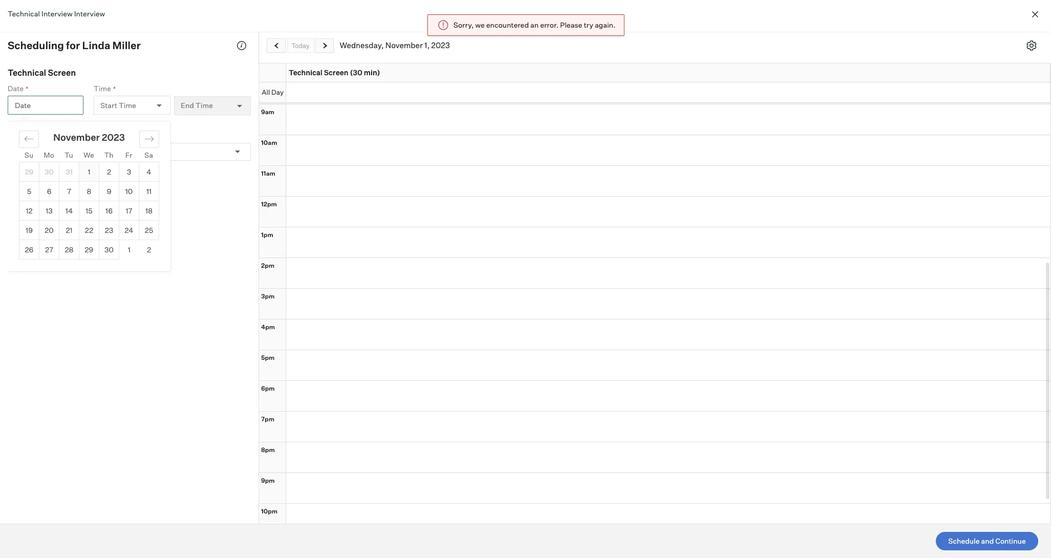 Task type: describe. For each thing, give the bounding box(es) containing it.
1 for the top 1 button
[[88, 167, 90, 176]]

0 vertical spatial 29
[[25, 167, 33, 176]]

1 vertical spatial date
[[15, 101, 31, 109]]

left single arrow image
[[273, 42, 281, 49]]

7 button
[[59, 182, 79, 200]]

screen for technical screen
[[48, 68, 76, 78]]

23
[[105, 226, 113, 234]]

all day
[[262, 88, 284, 96]]

6pm
[[261, 384, 275, 392]]

3
[[127, 167, 131, 176]]

11 button
[[139, 182, 159, 200]]

technical screen
[[8, 68, 76, 78]]

0 vertical spatial 1 button
[[79, 162, 99, 181]]

7
[[67, 187, 71, 195]]

1,
[[424, 40, 430, 50]]

mo
[[44, 151, 54, 159]]

6
[[47, 187, 51, 195]]

17 button
[[119, 201, 139, 220]]

miller
[[112, 39, 141, 52]]

schedule and continue
[[948, 537, 1026, 545]]

2 interview from the left
[[74, 9, 105, 18]]

27 button
[[39, 240, 59, 259]]

31
[[66, 167, 73, 176]]

technical for technical screen
[[8, 68, 46, 78]]

4pm
[[261, 323, 275, 331]]

today
[[292, 42, 310, 49]]

we
[[475, 20, 485, 29]]

11am
[[261, 169, 275, 177]]

24 button
[[119, 220, 139, 239]]

5 button
[[19, 182, 39, 200]]

sorry,
[[453, 20, 474, 29]]

november inside region
[[53, 132, 100, 143]]

select interviewers by tag link
[[8, 161, 94, 170]]

26
[[25, 245, 33, 254]]

technical screen (30 min)
[[289, 68, 380, 77]]

scheduling for linda miller
[[8, 39, 141, 52]]

wednesday, november 1, 2023
[[340, 40, 450, 50]]

and
[[981, 537, 994, 545]]

technical interview interview
[[8, 9, 105, 18]]

25 button
[[139, 220, 159, 239]]

fr
[[125, 151, 132, 159]]

0 vertical spatial november
[[385, 40, 423, 50]]

5
[[27, 187, 31, 195]]

16
[[106, 206, 113, 215]]

sorry, we encountered an error. please try again.
[[453, 20, 615, 29]]

1 vertical spatial time
[[119, 101, 136, 109]]

14
[[65, 206, 73, 215]]

an
[[530, 20, 539, 29]]

15
[[86, 206, 93, 215]]

0 horizontal spatial 2 button
[[99, 162, 119, 181]]

10 button
[[119, 182, 139, 200]]

november 2023
[[53, 132, 125, 143]]

please
[[560, 20, 582, 29]]

0 vertical spatial date
[[8, 84, 24, 92]]

8 button
[[79, 182, 99, 200]]

9
[[107, 187, 111, 195]]

0 vertical spatial 29 button
[[19, 162, 39, 181]]

0 horizontal spatial time
[[94, 84, 111, 92]]

1 horizontal spatial 2023
[[431, 40, 450, 50]]

th
[[104, 151, 113, 159]]

again.
[[595, 20, 615, 29]]

sa
[[144, 151, 153, 159]]

4
[[147, 167, 151, 176]]

7pm
[[261, 415, 274, 423]]

all
[[262, 88, 270, 96]]

21 button
[[59, 220, 79, 239]]

scheduling
[[8, 39, 64, 52]]

12
[[26, 206, 33, 215]]

31 button
[[59, 162, 79, 181]]



Task type: locate. For each thing, give the bounding box(es) containing it.
date up interviewers
[[15, 101, 31, 109]]

screen left (30
[[324, 68, 348, 77]]

november left '1,'
[[385, 40, 423, 50]]

move backward to switch to the previous month image
[[24, 134, 34, 144]]

28 button
[[59, 240, 79, 259]]

22 button
[[79, 220, 99, 239]]

1 horizontal spatial 1
[[128, 245, 130, 254]]

tu
[[65, 151, 73, 159]]

1 button
[[79, 162, 99, 181], [119, 240, 139, 259]]

25
[[145, 226, 153, 234]]

1 vertical spatial 1
[[128, 245, 130, 254]]

30 for the right 30 button
[[104, 245, 114, 254]]

candidate details image
[[237, 40, 247, 51]]

27
[[45, 245, 53, 254]]

26 button
[[19, 240, 39, 259]]

1 vertical spatial 2023
[[102, 132, 125, 143]]

1 button down we
[[79, 162, 99, 181]]

2023 inside region
[[102, 132, 125, 143]]

30 button down mo
[[39, 162, 59, 181]]

november
[[385, 40, 423, 50], [53, 132, 100, 143]]

for
[[66, 39, 80, 52]]

2pm
[[261, 261, 274, 269]]

30 down 23
[[104, 245, 114, 254]]

29 down 22
[[85, 245, 93, 254]]

interview up for
[[42, 9, 73, 18]]

9pm
[[261, 476, 275, 484]]

1 horizontal spatial 2 button
[[139, 240, 159, 259]]

1 vertical spatial 2
[[147, 245, 151, 254]]

30
[[45, 167, 54, 176], [104, 245, 114, 254]]

30 button
[[39, 162, 59, 181], [99, 240, 119, 259]]

17
[[126, 206, 132, 215]]

2 for the leftmost 2 button
[[107, 167, 111, 176]]

1 horizontal spatial 29
[[85, 245, 93, 254]]

move forward to switch to the next month image
[[144, 134, 154, 144]]

november up tu
[[53, 132, 100, 143]]

right single arrow image
[[321, 42, 329, 49]]

by
[[73, 161, 81, 170]]

1 vertical spatial 29
[[85, 245, 93, 254]]

11
[[146, 187, 152, 195]]

18
[[145, 206, 153, 215]]

start time
[[100, 101, 136, 109]]

22
[[85, 226, 93, 234]]

1 vertical spatial 2 button
[[139, 240, 159, 259]]

0 horizontal spatial 30
[[45, 167, 54, 176]]

0 horizontal spatial 2023
[[102, 132, 125, 143]]

20 button
[[39, 220, 59, 239]]

0 horizontal spatial screen
[[48, 68, 76, 78]]

1 horizontal spatial 30 button
[[99, 240, 119, 259]]

5pm
[[261, 354, 275, 361]]

12 button
[[19, 201, 39, 220]]

0 horizontal spatial 2
[[107, 167, 111, 176]]

23 button
[[99, 220, 119, 239]]

18 button
[[139, 201, 159, 220]]

0 horizontal spatial 29 button
[[19, 162, 39, 181]]

2 down "th"
[[107, 167, 111, 176]]

encountered
[[486, 20, 529, 29]]

1 vertical spatial 30 button
[[99, 240, 119, 259]]

1 interview from the left
[[42, 9, 73, 18]]

1 right by
[[88, 167, 90, 176]]

2
[[107, 167, 111, 176], [147, 245, 151, 254]]

screen
[[48, 68, 76, 78], [324, 68, 348, 77]]

interview up linda
[[74, 9, 105, 18]]

0 horizontal spatial november
[[53, 132, 100, 143]]

2 button down 25
[[139, 240, 159, 259]]

1 vertical spatial 30
[[104, 245, 114, 254]]

13
[[46, 206, 53, 215]]

1 vertical spatial 1 button
[[119, 240, 139, 259]]

0 vertical spatial 30 button
[[39, 162, 59, 181]]

technical
[[8, 9, 40, 18], [8, 68, 46, 78], [289, 68, 322, 77]]

1 button down "24" button
[[119, 240, 139, 259]]

su
[[24, 151, 33, 159]]

november 2023 region
[[8, 121, 473, 279]]

technical down 'scheduling'
[[8, 68, 46, 78]]

0 vertical spatial 2 button
[[99, 162, 119, 181]]

we
[[83, 151, 94, 159]]

min)
[[364, 68, 380, 77]]

29 down su
[[25, 167, 33, 176]]

13 button
[[39, 201, 59, 220]]

interviewers
[[8, 131, 49, 139]]

continue
[[996, 537, 1026, 545]]

0 horizontal spatial 1 button
[[79, 162, 99, 181]]

1 horizontal spatial screen
[[324, 68, 348, 77]]

screen for technical screen (30 min)
[[324, 68, 348, 77]]

1 horizontal spatial 2
[[147, 245, 151, 254]]

2023 right '1,'
[[431, 40, 450, 50]]

2023
[[431, 40, 450, 50], [102, 132, 125, 143]]

1 vertical spatial 29 button
[[79, 240, 99, 259]]

1 horizontal spatial 29 button
[[79, 240, 99, 259]]

8
[[87, 187, 91, 195]]

start
[[100, 101, 117, 109]]

wednesday,
[[340, 40, 384, 50]]

tag
[[83, 161, 94, 170]]

settings image
[[1027, 40, 1037, 51]]

10pm
[[261, 507, 278, 515]]

time
[[94, 84, 111, 92], [119, 101, 136, 109]]

10
[[125, 187, 133, 195]]

time right start
[[119, 101, 136, 109]]

time up start
[[94, 84, 111, 92]]

error.
[[540, 20, 558, 29]]

2 button down "th"
[[99, 162, 119, 181]]

3 button
[[119, 162, 139, 181]]

0 horizontal spatial 1
[[88, 167, 90, 176]]

1 horizontal spatial time
[[119, 101, 136, 109]]

1 horizontal spatial 30
[[104, 245, 114, 254]]

interviewers
[[30, 161, 72, 170]]

close image
[[1029, 8, 1042, 20]]

date down 'technical screen'
[[8, 84, 24, 92]]

linda
[[82, 39, 110, 52]]

0 horizontal spatial 29
[[25, 167, 33, 176]]

technical down the "today"
[[289, 68, 322, 77]]

29 button down su
[[19, 162, 39, 181]]

29 button
[[19, 162, 39, 181], [79, 240, 99, 259]]

0 vertical spatial 1
[[88, 167, 90, 176]]

(30
[[350, 68, 362, 77]]

1 vertical spatial november
[[53, 132, 100, 143]]

21
[[66, 226, 72, 234]]

1pm
[[261, 231, 273, 238]]

2 down 25
[[147, 245, 151, 254]]

8pm
[[261, 446, 275, 453]]

0 vertical spatial 2023
[[431, 40, 450, 50]]

1 horizontal spatial interview
[[74, 9, 105, 18]]

19 button
[[19, 220, 39, 239]]

2 for bottom 2 button
[[147, 245, 151, 254]]

12pm
[[261, 200, 277, 208]]

3pm
[[261, 292, 275, 300]]

schedule
[[948, 537, 980, 545]]

10am
[[261, 139, 277, 146]]

schedule and continue button
[[936, 532, 1038, 550]]

0 vertical spatial 2
[[107, 167, 111, 176]]

30 down mo
[[45, 167, 54, 176]]

1 for rightmost 1 button
[[128, 245, 130, 254]]

9am
[[261, 108, 274, 115]]

28
[[65, 245, 73, 254]]

20
[[45, 226, 54, 234]]

6 button
[[39, 182, 59, 200]]

1 horizontal spatial november
[[385, 40, 423, 50]]

0 vertical spatial 30
[[45, 167, 54, 176]]

today button
[[287, 38, 314, 53]]

16 button
[[99, 201, 119, 220]]

technical up 'scheduling'
[[8, 9, 40, 18]]

30 button down 23 button
[[99, 240, 119, 259]]

1 horizontal spatial 1 button
[[119, 240, 139, 259]]

1 down "24" button
[[128, 245, 130, 254]]

2023 up "th"
[[102, 132, 125, 143]]

30 for the top 30 button
[[45, 167, 54, 176]]

0 horizontal spatial 30 button
[[39, 162, 59, 181]]

0 horizontal spatial interview
[[42, 9, 73, 18]]

screen down for
[[48, 68, 76, 78]]

29
[[25, 167, 33, 176], [85, 245, 93, 254]]

technical for technical interview interview
[[8, 9, 40, 18]]

29 button down 22 button
[[79, 240, 99, 259]]

interview
[[42, 9, 73, 18], [74, 9, 105, 18]]

day
[[271, 88, 284, 96]]

1
[[88, 167, 90, 176], [128, 245, 130, 254]]

0 vertical spatial time
[[94, 84, 111, 92]]

15 button
[[79, 201, 99, 220]]



Task type: vqa. For each thing, say whether or not it's contained in the screenshot.


